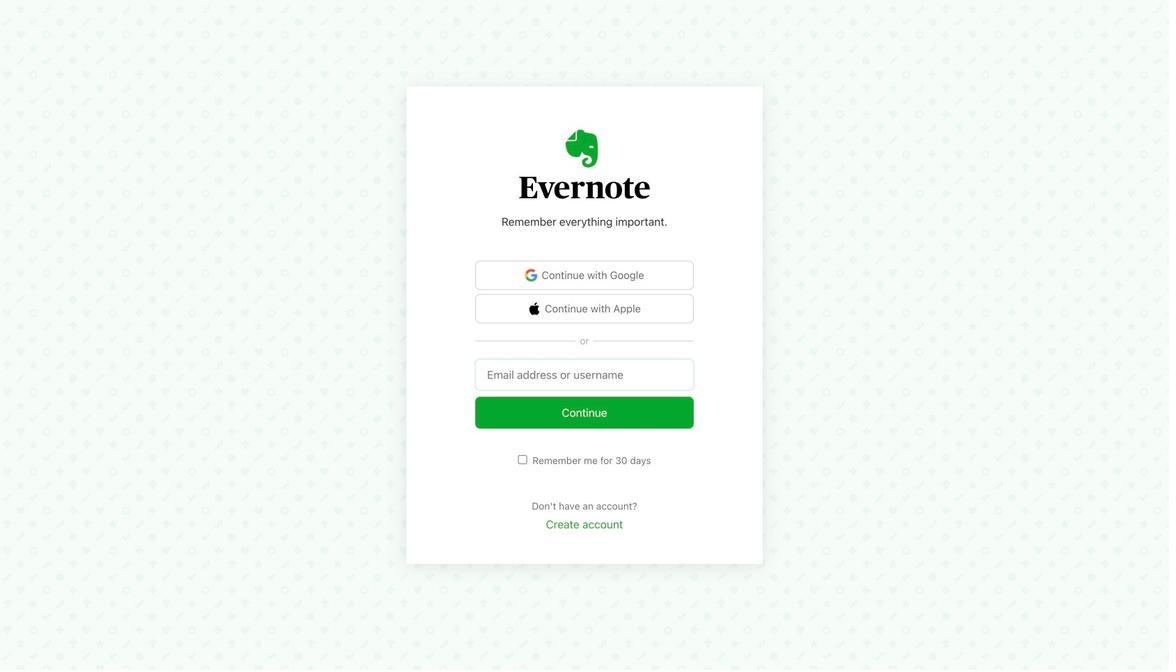 Task type: vqa. For each thing, say whether or not it's contained in the screenshot.
submit
yes



Task type: describe. For each thing, give the bounding box(es) containing it.
Email address or username text field
[[476, 359, 694, 391]]



Task type: locate. For each thing, give the bounding box(es) containing it.
None checkbox
[[518, 455, 527, 464]]

None submit
[[476, 397, 694, 429]]



